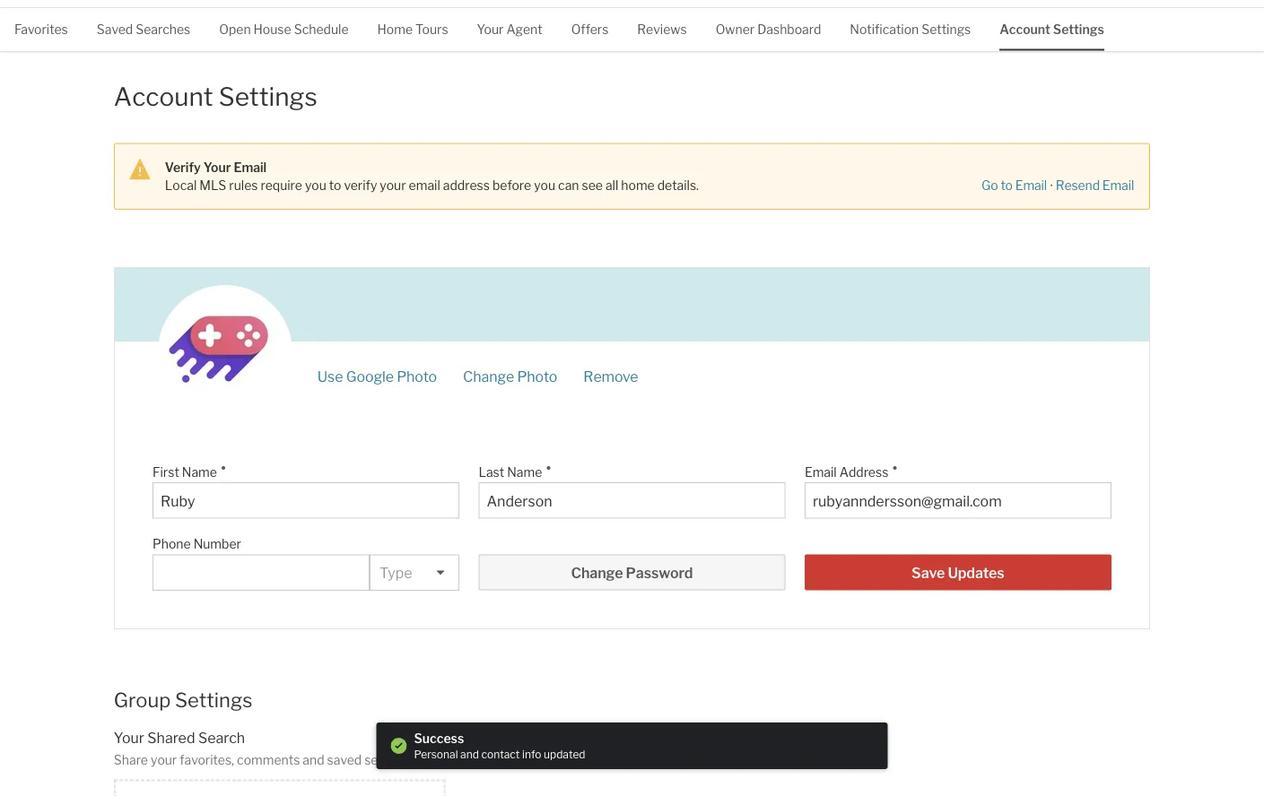 Task type: describe. For each thing, give the bounding box(es) containing it.
last
[[479, 465, 504, 480]]

local mls rules require you to verify your email address before you can see all home details.
[[165, 178, 699, 193]]

group
[[114, 689, 171, 713]]

shared
[[147, 730, 195, 747]]

favorites link
[[14, 9, 68, 49]]

verify your email
[[165, 160, 267, 175]]

share
[[114, 753, 148, 768]]

email address. required field. element
[[805, 456, 1103, 483]]

dashboard
[[757, 22, 821, 38]]

see
[[582, 178, 603, 193]]

save
[[912, 565, 945, 583]]

offers
[[571, 22, 609, 38]]

saved searches
[[97, 22, 190, 38]]

saved searches link
[[97, 9, 190, 49]]

favorites
[[14, 22, 68, 38]]

go to email button
[[981, 178, 1048, 195]]

can
[[558, 178, 579, 193]]

and inside your shared search share your favorites, comments and saved searches with others.
[[303, 753, 324, 768]]

change for change password
[[571, 565, 623, 583]]

phone
[[153, 537, 191, 552]]

2 you from the left
[[534, 178, 555, 193]]

open
[[219, 22, 251, 38]]

notification settings link
[[850, 9, 971, 49]]

use google photo button
[[317, 368, 438, 386]]

last name
[[479, 465, 542, 480]]

remove button
[[583, 368, 639, 386]]

change photo
[[463, 368, 557, 386]]

Email Address email field
[[813, 493, 1103, 510]]

comments
[[237, 753, 300, 768]]

your agent link
[[477, 9, 542, 49]]

mls
[[199, 178, 226, 193]]

first name
[[153, 465, 217, 480]]

email
[[409, 178, 440, 193]]

info
[[522, 749, 541, 762]]

phone number
[[153, 537, 241, 552]]

change password
[[571, 565, 693, 583]]

email address
[[805, 465, 889, 480]]

0 horizontal spatial account
[[114, 82, 213, 113]]

email left address
[[805, 465, 837, 480]]

home tours
[[377, 22, 448, 38]]

schedule
[[294, 22, 349, 38]]

email right 'resend'
[[1103, 178, 1134, 194]]

use google photo
[[317, 368, 437, 386]]

success section
[[376, 723, 888, 770]]

with
[[420, 753, 445, 768]]

save updates
[[912, 565, 1005, 583]]

0 vertical spatial account settings
[[1000, 22, 1104, 38]]

house
[[254, 22, 291, 38]]

name for last name
[[507, 465, 542, 480]]

resend email button
[[1055, 178, 1135, 195]]

change password button
[[479, 555, 786, 591]]

change photo button
[[462, 368, 558, 386]]

owner
[[716, 22, 755, 38]]

change for change photo
[[463, 368, 514, 386]]

go to email ‧ resend email
[[982, 178, 1134, 194]]

your shared search share your favorites, comments and saved searches with others.
[[114, 730, 489, 768]]

home
[[377, 22, 413, 38]]

type
[[380, 565, 412, 583]]

before
[[492, 178, 531, 193]]

go
[[982, 178, 998, 194]]

save updates button
[[805, 555, 1112, 591]]

phone number element
[[153, 528, 361, 555]]

success
[[414, 732, 464, 747]]

0 vertical spatial account
[[1000, 22, 1051, 38]]

to inside go to email ‧ resend email
[[1001, 178, 1013, 194]]

home tours link
[[377, 9, 448, 49]]

updates
[[948, 565, 1005, 583]]

2 photo from the left
[[517, 368, 557, 386]]

google
[[346, 368, 394, 386]]

others.
[[448, 753, 489, 768]]

email up rules
[[234, 160, 267, 175]]

1 to from the left
[[329, 178, 341, 193]]



Task type: vqa. For each thing, say whether or not it's contained in the screenshot.
the Name inside Last Name. Required field. element
yes



Task type: locate. For each thing, give the bounding box(es) containing it.
change
[[463, 368, 514, 386], [571, 565, 623, 583]]

0 vertical spatial your
[[477, 22, 504, 38]]

1 name from the left
[[182, 465, 217, 480]]

1 vertical spatial your
[[203, 160, 231, 175]]

searches
[[364, 753, 418, 768]]

0 vertical spatial your
[[380, 178, 406, 193]]

reviews
[[637, 22, 687, 38]]

tours
[[415, 22, 448, 38]]

name right first
[[182, 465, 217, 480]]

0 horizontal spatial you
[[305, 178, 326, 193]]

name right last
[[507, 465, 542, 480]]

updated
[[544, 749, 585, 762]]

settings
[[922, 22, 971, 38], [1053, 22, 1104, 38], [219, 82, 317, 113], [175, 689, 253, 713]]

Last Name text field
[[487, 493, 777, 510]]

search
[[198, 730, 245, 747]]

your up 'mls'
[[203, 160, 231, 175]]

0 horizontal spatial your
[[151, 753, 177, 768]]

email
[[234, 160, 267, 175], [1015, 178, 1047, 194], [1103, 178, 1134, 194], [805, 465, 837, 480]]

your inside your shared search share your favorites, comments and saved searches with others.
[[114, 730, 144, 747]]

your
[[477, 22, 504, 38], [203, 160, 231, 175], [114, 730, 144, 747]]

First Name text field
[[161, 493, 451, 510]]

address
[[840, 465, 889, 480]]

agent
[[506, 22, 542, 38]]

first
[[153, 465, 179, 480]]

1 vertical spatial change
[[571, 565, 623, 583]]

1 horizontal spatial account settings
[[1000, 22, 1104, 38]]

your
[[380, 178, 406, 193], [151, 753, 177, 768]]

open house schedule link
[[219, 9, 349, 49]]

saved
[[97, 22, 133, 38]]

notification settings
[[850, 22, 971, 38]]

local
[[165, 178, 197, 193]]

2 name from the left
[[507, 465, 542, 480]]

1 horizontal spatial photo
[[517, 368, 557, 386]]

photo
[[397, 368, 437, 386], [517, 368, 557, 386]]

you left can
[[534, 178, 555, 193]]

change inside 'change password' button
[[571, 565, 623, 583]]

rules
[[229, 178, 258, 193]]

your inside section
[[380, 178, 406, 193]]

section
[[114, 144, 1150, 210]]

all
[[606, 178, 618, 193]]

your for agent
[[477, 22, 504, 38]]

use
[[317, 368, 343, 386]]

open house schedule
[[219, 22, 349, 38]]

1 horizontal spatial to
[[1001, 178, 1013, 194]]

offers link
[[571, 9, 609, 49]]

account
[[1000, 22, 1051, 38], [114, 82, 213, 113]]

you right require
[[305, 178, 326, 193]]

to left the verify
[[329, 178, 341, 193]]

your left agent at the left top
[[477, 22, 504, 38]]

success personal and contact info updated
[[414, 732, 585, 762]]

0 horizontal spatial and
[[303, 753, 324, 768]]

saved
[[327, 753, 362, 768]]

owner dashboard
[[716, 22, 821, 38]]

2 to from the left
[[1001, 178, 1013, 194]]

first name. required field. element
[[153, 456, 450, 483]]

to right go on the top of the page
[[1001, 178, 1013, 194]]

and left contact at the bottom left of the page
[[460, 749, 479, 762]]

0 horizontal spatial to
[[329, 178, 341, 193]]

1 vertical spatial account settings
[[114, 82, 317, 113]]

name for first name
[[182, 465, 217, 480]]

1 horizontal spatial you
[[534, 178, 555, 193]]

your up share
[[114, 730, 144, 747]]

your down "shared"
[[151, 753, 177, 768]]

1 horizontal spatial and
[[460, 749, 479, 762]]

photo right google
[[397, 368, 437, 386]]

2 vertical spatial your
[[114, 730, 144, 747]]

owner dashboard link
[[716, 9, 821, 49]]

password
[[626, 565, 693, 583]]

your for shared
[[114, 730, 144, 747]]

name
[[182, 465, 217, 480], [507, 465, 542, 480]]

0 horizontal spatial change
[[463, 368, 514, 386]]

contact
[[481, 749, 520, 762]]

your inside your shared search share your favorites, comments and saved searches with others.
[[151, 753, 177, 768]]

section containing verify your email
[[114, 144, 1150, 210]]

number
[[193, 537, 241, 552]]

1 vertical spatial your
[[151, 753, 177, 768]]

0 horizontal spatial account settings
[[114, 82, 317, 113]]

you
[[305, 178, 326, 193], [534, 178, 555, 193]]

group settings
[[114, 689, 253, 713]]

1 photo from the left
[[397, 368, 437, 386]]

personal
[[414, 749, 458, 762]]

and
[[460, 749, 479, 762], [303, 753, 324, 768]]

0 vertical spatial change
[[463, 368, 514, 386]]

1 horizontal spatial your
[[380, 178, 406, 193]]

1 you from the left
[[305, 178, 326, 193]]

1 horizontal spatial name
[[507, 465, 542, 480]]

your agent
[[477, 22, 542, 38]]

photo left remove button
[[517, 368, 557, 386]]

1 vertical spatial account
[[114, 82, 213, 113]]

resend
[[1056, 178, 1100, 194]]

email left ‧
[[1015, 178, 1047, 194]]

1 horizontal spatial account
[[1000, 22, 1051, 38]]

0 horizontal spatial photo
[[397, 368, 437, 386]]

remove
[[584, 368, 638, 386]]

2 horizontal spatial your
[[477, 22, 504, 38]]

notification
[[850, 22, 919, 38]]

to
[[329, 178, 341, 193], [1001, 178, 1013, 194]]

1 horizontal spatial change
[[571, 565, 623, 583]]

last name. required field. element
[[479, 456, 777, 483]]

home
[[621, 178, 655, 193]]

searches
[[136, 22, 190, 38]]

‧
[[1049, 178, 1054, 193]]

account settings link
[[1000, 9, 1104, 49]]

verify
[[344, 178, 377, 193]]

0 horizontal spatial name
[[182, 465, 217, 480]]

details.
[[657, 178, 699, 193]]

0 horizontal spatial your
[[114, 730, 144, 747]]

and inside success personal and contact info updated
[[460, 749, 479, 762]]

verify
[[165, 160, 201, 175]]

1 horizontal spatial your
[[203, 160, 231, 175]]

require
[[261, 178, 302, 193]]

your left email
[[380, 178, 406, 193]]

reviews link
[[637, 9, 687, 49]]

address
[[443, 178, 490, 193]]

favorites,
[[180, 753, 234, 768]]

and left saved at the bottom left of page
[[303, 753, 324, 768]]



